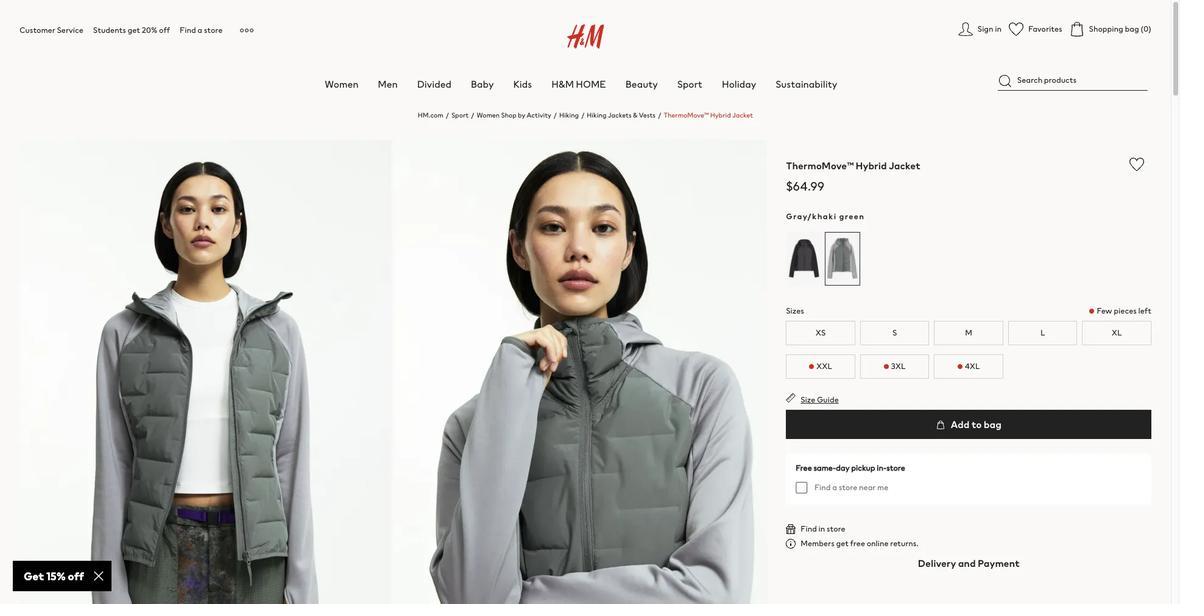 Task type: vqa. For each thing, say whether or not it's contained in the screenshot.
try at the bottom left
no



Task type: locate. For each thing, give the bounding box(es) containing it.
thermomove™ up the $64.99
[[787, 158, 854, 173]]

members get free online returns.
[[801, 538, 919, 550]]

0 vertical spatial bag
[[1126, 23, 1140, 35]]

1 horizontal spatial sport link
[[678, 77, 703, 91]]

sign in button
[[959, 22, 1002, 37]]

4 / from the left
[[582, 110, 585, 120]]

0 vertical spatial find
[[180, 24, 196, 36]]

pickup
[[852, 463, 876, 474]]

0 horizontal spatial women
[[325, 77, 359, 91]]

add to bag button
[[787, 410, 1152, 439]]

1 horizontal spatial hybrid
[[856, 158, 887, 173]]

sport link up thermomove™ hybrid jacket link
[[678, 77, 703, 91]]

1 vertical spatial jacket
[[889, 158, 921, 173]]

1 horizontal spatial women
[[477, 110, 500, 120]]

hiking link
[[560, 110, 579, 120]]

1 horizontal spatial jacket
[[889, 158, 921, 173]]

/ down the baby
[[471, 110, 474, 120]]

1 vertical spatial women
[[477, 110, 500, 120]]

in-
[[877, 463, 887, 474]]

hybrid
[[711, 110, 731, 120], [856, 158, 887, 173]]

store left near
[[839, 482, 858, 494]]

1 horizontal spatial in
[[996, 23, 1002, 35]]

men link
[[378, 77, 398, 91]]

0 vertical spatial thermomove™
[[664, 110, 709, 120]]

find a store
[[180, 24, 223, 36]]

/ right 'hm.com' link
[[446, 110, 449, 120]]

women left men
[[325, 77, 359, 91]]

women inside $64.99 main content
[[477, 110, 500, 120]]

sport up thermomove™ hybrid jacket link
[[678, 77, 703, 91]]

gray/khaki
[[787, 211, 837, 222]]

0 horizontal spatial bag
[[984, 418, 1002, 432]]

hiking left jackets
[[587, 110, 607, 120]]

men
[[378, 77, 398, 91]]

1 vertical spatial hybrid
[[856, 158, 887, 173]]

shopping bag (0) link
[[1070, 22, 1152, 37]]

find up the members at the bottom right of page
[[801, 524, 817, 535]]

get left free
[[837, 538, 849, 550]]

0 vertical spatial hybrid
[[711, 110, 731, 120]]

find for find in store
[[801, 524, 817, 535]]

s
[[893, 327, 897, 339]]

sport
[[678, 77, 703, 91], [452, 110, 469, 120]]

0 horizontal spatial in
[[819, 524, 826, 535]]

$64.99
[[787, 177, 825, 195]]

l
[[1041, 327, 1046, 339]]

0 horizontal spatial jacket
[[733, 110, 754, 120]]

1 horizontal spatial hiking
[[587, 110, 607, 120]]

sport right hm.com
[[452, 110, 469, 120]]

1 hiking from the left
[[560, 110, 579, 120]]

in right sign
[[996, 23, 1002, 35]]

sizes
[[787, 305, 805, 317]]

0 vertical spatial a
[[198, 24, 202, 36]]

bag
[[1126, 23, 1140, 35], [984, 418, 1002, 432]]

$64.99 main content
[[0, 101, 1172, 605]]

0 vertical spatial women
[[325, 77, 359, 91]]

thermomove™ hybrid jacket link
[[664, 110, 754, 120]]

/ left hiking link
[[554, 110, 557, 120]]

store for find in store
[[827, 524, 846, 535]]

in inside $64.99 main content
[[819, 524, 826, 535]]

bag right to
[[984, 418, 1002, 432]]

0 horizontal spatial get
[[128, 24, 140, 36]]

find inside header.primary.navigation element
[[180, 24, 196, 36]]

0 horizontal spatial thermomove™
[[664, 110, 709, 120]]

guide
[[817, 394, 839, 406]]

free
[[851, 538, 866, 550]]

hiking right activity
[[560, 110, 579, 120]]

bag left the (0)
[[1126, 23, 1140, 35]]

get left '20%'
[[128, 24, 140, 36]]

shopping bag (0)
[[1090, 23, 1152, 35]]

thermomove™ right vests
[[664, 110, 709, 120]]

customer service link
[[20, 24, 83, 36]]

jacket
[[733, 110, 754, 120], [889, 158, 921, 173]]

1 horizontal spatial a
[[833, 482, 838, 494]]

1 vertical spatial sport link
[[452, 110, 469, 120]]

in
[[996, 23, 1002, 35], [819, 524, 826, 535]]

in for find
[[819, 524, 826, 535]]

sustainability link
[[776, 77, 838, 91]]

find right off
[[180, 24, 196, 36]]

a right off
[[198, 24, 202, 36]]

sport link
[[678, 77, 703, 91], [452, 110, 469, 120]]

bag inside button
[[984, 418, 1002, 432]]

few
[[1098, 305, 1113, 317]]

2 vertical spatial find
[[801, 524, 817, 535]]

sport link right hm.com
[[452, 110, 469, 120]]

1 vertical spatial thermomove™
[[787, 158, 854, 173]]

women link
[[325, 77, 359, 91]]

sport inside $64.99 main content
[[452, 110, 469, 120]]

none radio inside $64.99 main content
[[825, 232, 862, 286]]

hybrid up green
[[856, 158, 887, 173]]

in up the members at the bottom right of page
[[819, 524, 826, 535]]

women
[[325, 77, 359, 91], [477, 110, 500, 120]]

1 horizontal spatial bag
[[1126, 23, 1140, 35]]

free same-day pickup in-store
[[796, 463, 906, 474]]

thermomove™ hybrid jacket - gray/khaki green - ladies | h&m us 2 image
[[394, 140, 767, 605]]

find
[[180, 24, 196, 36], [815, 482, 831, 494], [801, 524, 817, 535]]

0 horizontal spatial a
[[198, 24, 202, 36]]

store up the members at the bottom right of page
[[827, 524, 846, 535]]

h&m image
[[567, 24, 604, 49]]

/ right vests
[[658, 110, 662, 120]]

get for members
[[837, 538, 849, 550]]

me
[[878, 482, 889, 494]]

hiking
[[560, 110, 579, 120], [587, 110, 607, 120]]

find down same-
[[815, 482, 831, 494]]

(0)
[[1141, 23, 1152, 35]]

0 vertical spatial in
[[996, 23, 1002, 35]]

1 vertical spatial find
[[815, 482, 831, 494]]

payment
[[978, 557, 1020, 571]]

hm.com link
[[418, 110, 444, 120]]

activity
[[527, 110, 552, 120]]

divided
[[417, 77, 452, 91]]

/ right hiking link
[[582, 110, 585, 120]]

0 vertical spatial sport
[[678, 77, 703, 91]]

beauty
[[626, 77, 658, 91]]

get
[[128, 24, 140, 36], [837, 538, 849, 550]]

1 horizontal spatial sport
[[678, 77, 703, 91]]

1 vertical spatial a
[[833, 482, 838, 494]]

store up the me
[[887, 463, 906, 474]]

get inside $64.99 main content
[[837, 538, 849, 550]]

hybrid down holiday link
[[711, 110, 731, 120]]

add to bag
[[949, 418, 1002, 432]]

None radio
[[787, 232, 823, 286]]

delivery and payment
[[918, 557, 1020, 571]]

1 horizontal spatial get
[[837, 538, 849, 550]]

1 vertical spatial bag
[[984, 418, 1002, 432]]

1 vertical spatial sport
[[452, 110, 469, 120]]

women left "shop"
[[477, 110, 500, 120]]

1 horizontal spatial thermomove™
[[787, 158, 854, 173]]

day
[[836, 463, 850, 474]]

store inside header.primary.navigation element
[[204, 24, 223, 36]]

gray/khaki green image
[[825, 232, 862, 286]]

get inside header.primary.navigation element
[[128, 24, 140, 36]]

1 vertical spatial get
[[837, 538, 849, 550]]

beauty link
[[626, 77, 658, 91]]

in inside button
[[996, 23, 1002, 35]]

shop
[[501, 110, 517, 120]]

baby link
[[471, 77, 494, 91]]

a inside $64.99 main content
[[833, 482, 838, 494]]

0 vertical spatial get
[[128, 24, 140, 36]]

3 / from the left
[[554, 110, 557, 120]]

a down day
[[833, 482, 838, 494]]

thermomove™ inside thermomove™ hybrid jacket $64.99
[[787, 158, 854, 173]]

header.primary.navigation element
[[20, 10, 1181, 91]]

women inside header.primary.navigation element
[[325, 77, 359, 91]]

None radio
[[825, 232, 862, 286]]

1 vertical spatial in
[[819, 524, 826, 535]]

4xl
[[965, 361, 980, 372]]

3xl
[[892, 361, 906, 372]]

a for find a store near me
[[833, 482, 838, 494]]

thermomove™
[[664, 110, 709, 120], [787, 158, 854, 173]]

green
[[840, 211, 865, 222]]

0 horizontal spatial sport
[[452, 110, 469, 120]]

find in store
[[801, 524, 846, 535]]

store right off
[[204, 24, 223, 36]]

0 horizontal spatial hiking
[[560, 110, 579, 120]]

20%
[[142, 24, 158, 36]]

/
[[446, 110, 449, 120], [471, 110, 474, 120], [554, 110, 557, 120], [582, 110, 585, 120], [658, 110, 662, 120]]

store for find a store
[[204, 24, 223, 36]]

students get 20% off
[[93, 24, 170, 36]]



Task type: describe. For each thing, give the bounding box(es) containing it.
none radio inside $64.99 main content
[[787, 232, 823, 286]]

bag inside header.primary.navigation element
[[1126, 23, 1140, 35]]

hybrid inside thermomove™ hybrid jacket $64.99
[[856, 158, 887, 173]]

xl
[[1112, 327, 1123, 339]]

near
[[859, 482, 876, 494]]

sign
[[978, 23, 994, 35]]

delivery
[[918, 557, 957, 571]]

pieces
[[1114, 305, 1137, 317]]

vests
[[639, 110, 656, 120]]

size guide button
[[787, 393, 839, 406]]

thermomove™ hybrid jacket - gray/khaki green - ladies | h&m us image
[[20, 140, 392, 605]]

divided link
[[417, 77, 452, 91]]

add
[[951, 418, 970, 432]]

off
[[159, 24, 170, 36]]

shopping
[[1090, 23, 1124, 35]]

sustainability
[[776, 77, 838, 91]]

service
[[57, 24, 83, 36]]

hm.com / sport / women shop by activity / hiking / hiking jackets & vests / thermomove™ hybrid jacket
[[418, 110, 754, 120]]

by
[[518, 110, 526, 120]]

members
[[801, 538, 835, 550]]

returns.
[[891, 538, 919, 550]]

0 horizontal spatial hybrid
[[711, 110, 731, 120]]

kids link
[[514, 77, 532, 91]]

1 / from the left
[[446, 110, 449, 120]]

size
[[801, 394, 816, 406]]

favorites
[[1029, 23, 1063, 35]]

online
[[867, 538, 889, 550]]

jacket inside thermomove™ hybrid jacket $64.99
[[889, 158, 921, 173]]

jackets
[[608, 110, 632, 120]]

women shop by activity link
[[477, 110, 552, 120]]

and
[[959, 557, 976, 571]]

h&m home
[[552, 77, 606, 91]]

students get 20% off link
[[93, 24, 170, 36]]

same-
[[814, 463, 836, 474]]

hm.com
[[418, 110, 444, 120]]

Search products search field
[[998, 71, 1148, 91]]

2 / from the left
[[471, 110, 474, 120]]

hiking jackets & vests link
[[587, 110, 656, 120]]

free
[[796, 463, 812, 474]]

&
[[633, 110, 638, 120]]

m
[[966, 327, 973, 339]]

holiday
[[722, 77, 757, 91]]

baby
[[471, 77, 494, 91]]

few pieces left
[[1098, 305, 1152, 317]]

0 horizontal spatial sport link
[[452, 110, 469, 120]]

size guide
[[801, 394, 839, 406]]

0 vertical spatial jacket
[[733, 110, 754, 120]]

sign in
[[978, 23, 1002, 35]]

delivery and payment button
[[787, 549, 1152, 578]]

kids
[[514, 77, 532, 91]]

favorites link
[[1009, 22, 1063, 37]]

black image
[[787, 232, 823, 286]]

h&m home link
[[552, 77, 606, 91]]

find in store button
[[787, 524, 846, 535]]

customer
[[20, 24, 55, 36]]

find a store near me
[[815, 482, 889, 494]]

students
[[93, 24, 126, 36]]

xs
[[816, 327, 826, 339]]

customer service
[[20, 24, 83, 36]]

find for find a store near me
[[815, 482, 831, 494]]

get for students
[[128, 24, 140, 36]]

store for find a store near me
[[839, 482, 858, 494]]

h&m
[[552, 77, 574, 91]]

home
[[576, 77, 606, 91]]

xxl
[[817, 361, 833, 372]]

in for sign
[[996, 23, 1002, 35]]

find for find a store
[[180, 24, 196, 36]]

gray/khaki green
[[787, 211, 865, 222]]

left
[[1139, 305, 1152, 317]]

thermomove™ hybrid jacket $64.99
[[787, 158, 921, 195]]

holiday link
[[722, 77, 757, 91]]

sport inside header.primary.navigation element
[[678, 77, 703, 91]]

find a store link
[[180, 24, 223, 36]]

a for find a store
[[198, 24, 202, 36]]

to
[[972, 418, 982, 432]]

2 hiking from the left
[[587, 110, 607, 120]]

0 vertical spatial sport link
[[678, 77, 703, 91]]

5 / from the left
[[658, 110, 662, 120]]



